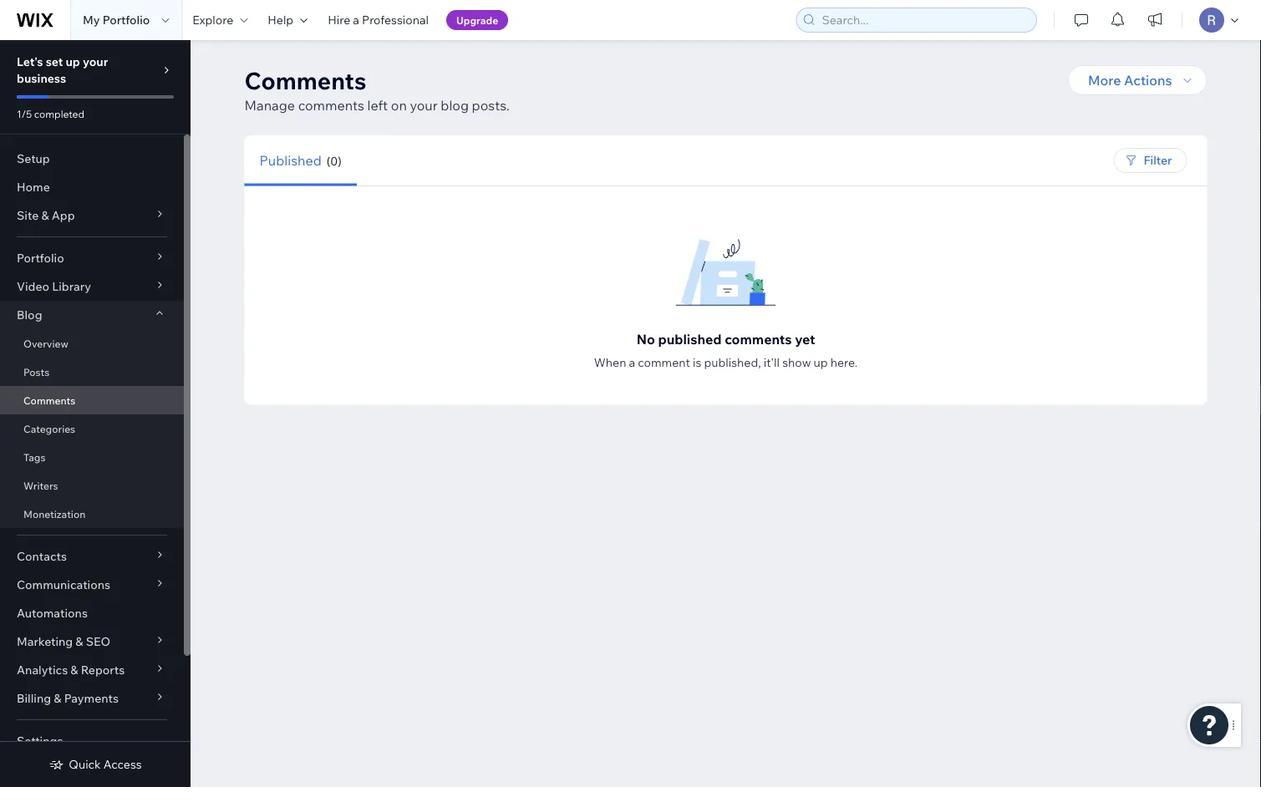 Task type: locate. For each thing, give the bounding box(es) containing it.
analytics
[[17, 663, 68, 678]]

site
[[17, 208, 39, 223]]

writers link
[[0, 472, 184, 500]]

home
[[17, 180, 50, 194]]

it'll
[[764, 355, 780, 370]]

more actions
[[1089, 72, 1173, 89]]

1 horizontal spatial a
[[629, 355, 636, 370]]

1 horizontal spatial comments
[[245, 66, 366, 95]]

upgrade button
[[446, 10, 508, 30]]

let's set up your business
[[17, 54, 108, 86]]

a right hire
[[353, 13, 359, 27]]

& left seo
[[76, 635, 83, 649]]

0 horizontal spatial portfolio
[[17, 251, 64, 265]]

seo
[[86, 635, 110, 649]]

your
[[83, 54, 108, 69], [410, 97, 438, 114]]

up right set
[[66, 54, 80, 69]]

& left reports
[[70, 663, 78, 678]]

1 vertical spatial comments
[[23, 394, 75, 407]]

billing
[[17, 691, 51, 706]]

is
[[693, 355, 702, 370]]

comments left left
[[298, 97, 365, 114]]

your right on
[[410, 97, 438, 114]]

portfolio up video
[[17, 251, 64, 265]]

a right when
[[629, 355, 636, 370]]

communications button
[[0, 571, 184, 599]]

your right set
[[83, 54, 108, 69]]

1 horizontal spatial comments
[[725, 331, 792, 348]]

writers
[[23, 479, 58, 492]]

comments inside no published comments yet when a comment is published, it'll show up here.
[[725, 331, 792, 348]]

quick access
[[69, 757, 142, 772]]

comments up categories
[[23, 394, 75, 407]]

analytics & reports button
[[0, 656, 184, 685]]

0
[[330, 153, 338, 168]]

access
[[104, 757, 142, 772]]

published ( 0 )
[[260, 152, 342, 168]]

published
[[658, 331, 722, 348]]

0 horizontal spatial your
[[83, 54, 108, 69]]

comments
[[298, 97, 365, 114], [725, 331, 792, 348]]

1 vertical spatial up
[[814, 355, 828, 370]]

comments
[[245, 66, 366, 95], [23, 394, 75, 407]]

0 vertical spatial comments
[[245, 66, 366, 95]]

set
[[46, 54, 63, 69]]

a inside no published comments yet when a comment is published, it'll show up here.
[[629, 355, 636, 370]]

1 horizontal spatial up
[[814, 355, 828, 370]]

let's
[[17, 54, 43, 69]]

contacts button
[[0, 543, 184, 571]]

portfolio button
[[0, 244, 184, 273]]

no
[[637, 331, 655, 348]]

your inside let's set up your business
[[83, 54, 108, 69]]

tags
[[23, 451, 46, 464]]

0 vertical spatial your
[[83, 54, 108, 69]]

app
[[52, 208, 75, 223]]

home link
[[0, 173, 184, 201]]

up
[[66, 54, 80, 69], [814, 355, 828, 370]]

hire a professional
[[328, 13, 429, 27]]

& for billing
[[54, 691, 61, 706]]

filter
[[1144, 153, 1173, 168]]

0 horizontal spatial comments
[[298, 97, 365, 114]]

comments manage comments left on your blog posts.
[[245, 66, 510, 114]]

up inside let's set up your business
[[66, 54, 80, 69]]

hire a professional link
[[318, 0, 439, 40]]

0 vertical spatial comments
[[298, 97, 365, 114]]

& inside 'popup button'
[[54, 691, 61, 706]]

0 vertical spatial portfolio
[[103, 13, 150, 27]]

0 horizontal spatial up
[[66, 54, 80, 69]]

billing & payments
[[17, 691, 119, 706]]

quick
[[69, 757, 101, 772]]

my portfolio
[[83, 13, 150, 27]]

0 horizontal spatial a
[[353, 13, 359, 27]]

up left here.
[[814, 355, 828, 370]]

comments for comments manage comments left on your blog posts.
[[245, 66, 366, 95]]

more
[[1089, 72, 1122, 89]]

1 horizontal spatial your
[[410, 97, 438, 114]]

comments for comments
[[23, 394, 75, 407]]

upgrade
[[456, 14, 498, 26]]

comments inside sidebar element
[[23, 394, 75, 407]]

comments inside comments manage comments left on your blog posts.
[[245, 66, 366, 95]]

Search... field
[[817, 8, 1032, 32]]

library
[[52, 279, 91, 294]]

monetization
[[23, 508, 86, 520]]

blog button
[[0, 301, 184, 329]]

1 vertical spatial your
[[410, 97, 438, 114]]

explore
[[193, 13, 233, 27]]

marketing & seo
[[17, 635, 110, 649]]

video library button
[[0, 273, 184, 301]]

help button
[[258, 0, 318, 40]]

&
[[41, 208, 49, 223], [76, 635, 83, 649], [70, 663, 78, 678], [54, 691, 61, 706]]

more actions button
[[1069, 65, 1208, 95]]

blog
[[441, 97, 469, 114]]

0 horizontal spatial comments
[[23, 394, 75, 407]]

setup link
[[0, 145, 184, 173]]

automations
[[17, 606, 88, 621]]

1 vertical spatial a
[[629, 355, 636, 370]]

quick access button
[[49, 757, 142, 773]]

actions
[[1125, 72, 1173, 89]]

payments
[[64, 691, 119, 706]]

comments up it'll
[[725, 331, 792, 348]]

site & app button
[[0, 201, 184, 230]]

1 vertical spatial comments
[[725, 331, 792, 348]]

& right the site
[[41, 208, 49, 223]]

1 vertical spatial portfolio
[[17, 251, 64, 265]]

completed
[[34, 107, 84, 120]]

a
[[353, 13, 359, 27], [629, 355, 636, 370]]

0 vertical spatial up
[[66, 54, 80, 69]]

marketing & seo button
[[0, 628, 184, 656]]

comments up manage on the top left of page
[[245, 66, 366, 95]]

& inside popup button
[[70, 663, 78, 678]]

comments for no
[[725, 331, 792, 348]]

& for site
[[41, 208, 49, 223]]

1/5 completed
[[17, 107, 84, 120]]

& right billing
[[54, 691, 61, 706]]

comments inside comments manage comments left on your blog posts.
[[298, 97, 365, 114]]

portfolio right 'my'
[[103, 13, 150, 27]]



Task type: describe. For each thing, give the bounding box(es) containing it.
& for analytics
[[70, 663, 78, 678]]

site & app
[[17, 208, 75, 223]]

show
[[783, 355, 811, 370]]

communications
[[17, 578, 110, 592]]

categories
[[23, 423, 75, 435]]

posts
[[23, 366, 50, 378]]

overview
[[23, 337, 68, 350]]

billing & payments button
[[0, 685, 184, 713]]

published,
[[704, 355, 761, 370]]

reports
[[81, 663, 125, 678]]

sidebar element
[[0, 40, 191, 788]]

monetization link
[[0, 500, 184, 528]]

no published comments yet when a comment is published, it'll show up here.
[[594, 331, 858, 370]]

categories link
[[0, 415, 184, 443]]

tags link
[[0, 443, 184, 472]]

analytics & reports
[[17, 663, 125, 678]]

help
[[268, 13, 294, 27]]

settings link
[[0, 727, 184, 756]]

setup
[[17, 151, 50, 166]]

published
[[260, 152, 322, 168]]

video
[[17, 279, 49, 294]]

0 vertical spatial a
[[353, 13, 359, 27]]

marketing
[[17, 635, 73, 649]]

comments link
[[0, 386, 184, 415]]

overview link
[[0, 329, 184, 358]]

automations link
[[0, 599, 184, 628]]

contacts
[[17, 549, 67, 564]]

1/5
[[17, 107, 32, 120]]

hire
[[328, 13, 350, 27]]

settings
[[17, 734, 63, 749]]

posts.
[[472, 97, 510, 114]]

comment
[[638, 355, 690, 370]]

up inside no published comments yet when a comment is published, it'll show up here.
[[814, 355, 828, 370]]

my
[[83, 13, 100, 27]]

1 horizontal spatial portfolio
[[103, 13, 150, 27]]

manage
[[245, 97, 295, 114]]

left
[[368, 97, 388, 114]]

yet
[[795, 331, 815, 348]]

on
[[391, 97, 407, 114]]

blog
[[17, 308, 42, 322]]

filter button
[[1114, 148, 1188, 173]]

posts link
[[0, 358, 184, 386]]

when
[[594, 355, 627, 370]]

& for marketing
[[76, 635, 83, 649]]

your inside comments manage comments left on your blog posts.
[[410, 97, 438, 114]]

here.
[[831, 355, 858, 370]]

business
[[17, 71, 66, 86]]

)
[[338, 153, 342, 168]]

professional
[[362, 13, 429, 27]]

video library
[[17, 279, 91, 294]]

comments for comments
[[298, 97, 365, 114]]

portfolio inside popup button
[[17, 251, 64, 265]]

(
[[327, 153, 330, 168]]



Task type: vqa. For each thing, say whether or not it's contained in the screenshot.
comments in COMMENTS MANAGE COMMENTS LEFT ON YOUR BLOG POSTS.
yes



